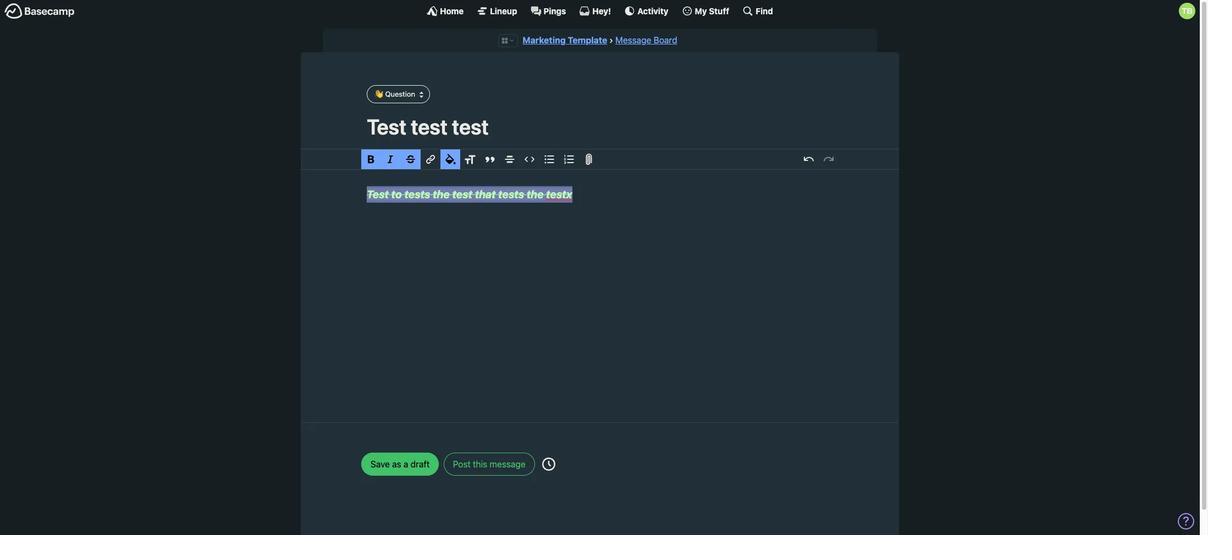 Task type: vqa. For each thing, say whether or not it's contained in the screenshot.
webhooks
no



Task type: locate. For each thing, give the bounding box(es) containing it.
find
[[756, 6, 773, 16]]

Write away… text field
[[334, 170, 866, 410]]

tests right that
[[498, 188, 524, 201]]

message
[[616, 35, 651, 45]]

the left testx
[[527, 188, 544, 201]]

the left test on the left
[[433, 188, 450, 201]]

my stuff button
[[682, 5, 729, 16]]

lineup link
[[477, 5, 517, 16]]

home
[[440, 6, 464, 16]]

1 horizontal spatial the
[[527, 188, 544, 201]]

draft
[[411, 460, 430, 470]]

my
[[695, 6, 707, 16]]

schedule this to post later image
[[542, 458, 555, 471]]

tests
[[404, 188, 430, 201], [498, 188, 524, 201]]

1 the from the left
[[433, 188, 450, 201]]

post this message
[[453, 460, 526, 470]]

to
[[391, 188, 402, 201]]

👋 question button
[[367, 85, 430, 103]]

this
[[473, 460, 487, 470]]

main element
[[0, 0, 1200, 21]]

hey! button
[[579, 5, 611, 16]]

0 horizontal spatial tests
[[404, 188, 430, 201]]

post this message button
[[444, 453, 535, 476]]

tests right to
[[404, 188, 430, 201]]

0 horizontal spatial the
[[433, 188, 450, 201]]

test
[[452, 188, 473, 201]]

find button
[[743, 5, 773, 16]]

2 tests from the left
[[498, 188, 524, 201]]

hey!
[[593, 6, 611, 16]]

1 horizontal spatial tests
[[498, 188, 524, 201]]

save as a draft
[[371, 460, 430, 470]]

the
[[433, 188, 450, 201], [527, 188, 544, 201]]

my stuff
[[695, 6, 729, 16]]

2 the from the left
[[527, 188, 544, 201]]



Task type: describe. For each thing, give the bounding box(es) containing it.
1 tests from the left
[[404, 188, 430, 201]]

› message board
[[610, 35, 677, 45]]

testx
[[546, 188, 572, 201]]

›
[[610, 35, 613, 45]]

as
[[392, 460, 401, 470]]

board
[[654, 35, 677, 45]]

👋
[[375, 90, 383, 98]]

message board link
[[616, 35, 677, 45]]

that
[[475, 188, 496, 201]]

post
[[453, 460, 471, 470]]

stuff
[[709, 6, 729, 16]]

pings
[[544, 6, 566, 16]]

switch accounts image
[[4, 3, 75, 20]]

lineup
[[490, 6, 517, 16]]

tim burton image
[[1179, 3, 1196, 19]]

pings button
[[531, 5, 566, 16]]

activity
[[638, 6, 669, 16]]

message
[[490, 460, 526, 470]]

👋 question
[[375, 90, 415, 98]]

Type a title… text field
[[367, 114, 833, 139]]

activity link
[[624, 5, 669, 16]]

save as a draft button
[[361, 453, 439, 476]]

save
[[371, 460, 390, 470]]

test
[[367, 188, 389, 201]]

question
[[385, 90, 415, 98]]

a
[[404, 460, 408, 470]]

template
[[568, 35, 607, 45]]

marketing template
[[523, 35, 607, 45]]

home link
[[427, 5, 464, 16]]

test to tests the test that tests the testx
[[367, 188, 572, 201]]

marketing
[[523, 35, 566, 45]]

marketing template link
[[523, 35, 607, 45]]



